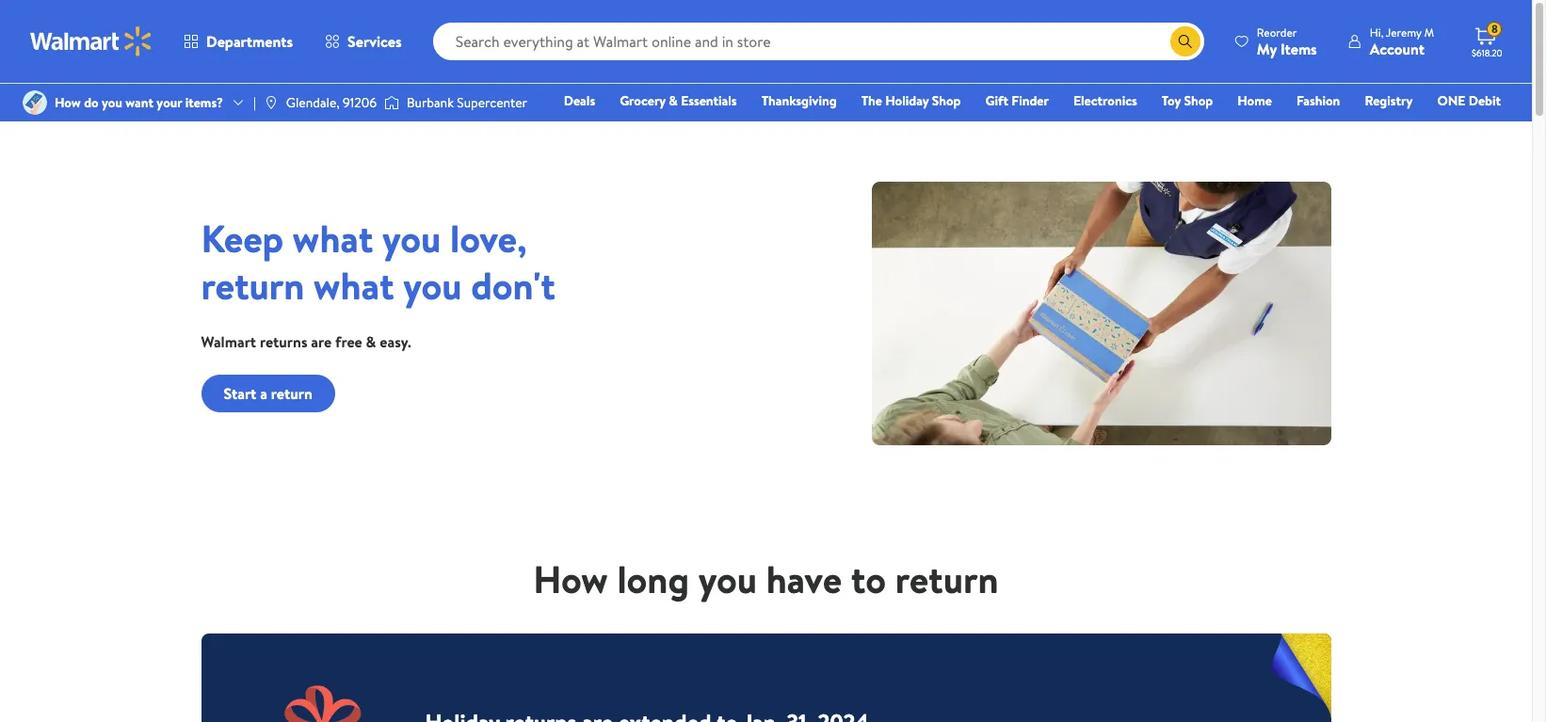 Task type: vqa. For each thing, say whether or not it's contained in the screenshot.
HI, JEREMY M ACCOUNT
yes



Task type: locate. For each thing, give the bounding box(es) containing it.
you up easy.
[[403, 259, 462, 312]]

0 horizontal spatial shop
[[932, 91, 961, 110]]

0 horizontal spatial  image
[[264, 95, 279, 110]]

items?
[[185, 93, 223, 112]]

1 horizontal spatial shop
[[1185, 91, 1214, 110]]

walmart+ link
[[1437, 117, 1510, 138]]

0 vertical spatial return
[[201, 259, 305, 312]]

1 vertical spatial return
[[271, 383, 313, 404]]

home
[[1238, 91, 1273, 110]]

you for how do you want your items?
[[102, 93, 122, 112]]

you left love,
[[382, 212, 441, 265]]

 image
[[384, 93, 400, 112], [264, 95, 279, 110]]

1 shop from the left
[[932, 91, 961, 110]]

returns
[[260, 332, 308, 352]]

how left do
[[55, 93, 81, 112]]

how long you have to return
[[534, 553, 999, 606]]

8 $618.20
[[1473, 21, 1503, 59]]

& right 'free'
[[366, 332, 376, 352]]

returns image
[[872, 182, 1332, 446]]

keep
[[201, 212, 284, 265]]

& right the "grocery"
[[669, 91, 678, 110]]

are
[[311, 332, 332, 352]]

shop right toy
[[1185, 91, 1214, 110]]

0 vertical spatial how
[[55, 93, 81, 112]]

gift finder link
[[977, 90, 1058, 111]]

gift finder
[[986, 91, 1049, 110]]

1 horizontal spatial  image
[[384, 93, 400, 112]]

fashion link
[[1289, 90, 1349, 111]]

you right do
[[102, 93, 122, 112]]

hi,
[[1371, 24, 1384, 40]]

return right a
[[271, 383, 313, 404]]

reorder my items
[[1258, 24, 1318, 59]]

supercenter
[[457, 93, 528, 112]]

&
[[669, 91, 678, 110], [366, 332, 376, 352]]

return up walmart
[[201, 259, 305, 312]]

your
[[157, 93, 182, 112]]

grocery & essentials
[[620, 91, 737, 110]]

the
[[862, 91, 883, 110]]

start a return link
[[201, 375, 335, 413]]

account
[[1371, 38, 1425, 59]]

my
[[1258, 38, 1278, 59]]

services button
[[309, 19, 418, 64]]

start
[[224, 383, 257, 404]]

love,
[[450, 212, 527, 265]]

return right to
[[896, 553, 999, 606]]

 image right 91206
[[384, 93, 400, 112]]

how
[[55, 93, 81, 112], [534, 553, 608, 606]]

clear search field text image
[[1148, 34, 1163, 49]]

walmart returns are free & easy.
[[201, 332, 412, 352]]

have
[[767, 553, 842, 606]]

 image
[[23, 90, 47, 115]]

return
[[201, 259, 305, 312], [271, 383, 313, 404], [896, 553, 999, 606]]

2 vertical spatial return
[[896, 553, 999, 606]]

walmart+
[[1446, 118, 1502, 137]]

0 horizontal spatial how
[[55, 93, 81, 112]]

toy shop
[[1162, 91, 1214, 110]]

shop right holiday
[[932, 91, 961, 110]]

$618.20
[[1473, 46, 1503, 59]]

1 vertical spatial &
[[366, 332, 376, 352]]

1 horizontal spatial &
[[669, 91, 678, 110]]

you
[[102, 93, 122, 112], [382, 212, 441, 265], [403, 259, 462, 312], [699, 553, 758, 606]]

 image right | on the top left of the page
[[264, 95, 279, 110]]

holiday
[[886, 91, 929, 110]]

thanksgiving link
[[753, 90, 846, 111]]

keep what you love, return what you don't
[[201, 212, 556, 312]]

services
[[348, 31, 402, 52]]

1 horizontal spatial how
[[534, 553, 608, 606]]

glendale, 91206
[[286, 93, 377, 112]]

you for keep what you love, return what you don't
[[382, 212, 441, 265]]

0 vertical spatial &
[[669, 91, 678, 110]]

 image for glendale, 91206
[[264, 95, 279, 110]]

the holiday shop link
[[853, 90, 970, 111]]

shop
[[932, 91, 961, 110], [1185, 91, 1214, 110]]

how left long
[[534, 553, 608, 606]]

1 vertical spatial how
[[534, 553, 608, 606]]

don't
[[471, 259, 556, 312]]

deals link
[[556, 90, 604, 111]]

what up 'free'
[[314, 259, 394, 312]]

walmart
[[201, 332, 256, 352]]

grocery
[[620, 91, 666, 110]]

you right long
[[699, 553, 758, 606]]

how for how do you want your items?
[[55, 93, 81, 112]]

the holiday shop
[[862, 91, 961, 110]]

what
[[293, 212, 373, 265], [314, 259, 394, 312]]

search icon image
[[1178, 34, 1194, 49]]



Task type: describe. For each thing, give the bounding box(es) containing it.
what right keep on the left of the page
[[293, 212, 373, 265]]

return inside keep what you love, return what you don't
[[201, 259, 305, 312]]

home link
[[1230, 90, 1281, 111]]

one
[[1438, 91, 1466, 110]]

debit
[[1469, 91, 1502, 110]]

2 shop from the left
[[1185, 91, 1214, 110]]

essentials
[[681, 91, 737, 110]]

reorder
[[1258, 24, 1298, 40]]

thanksgiving
[[762, 91, 837, 110]]

how for how long you have to return
[[534, 553, 608, 606]]

m
[[1425, 24, 1435, 40]]

burbank supercenter
[[407, 93, 528, 112]]

free
[[335, 332, 362, 352]]

one debit walmart+
[[1438, 91, 1502, 137]]

easy.
[[380, 332, 412, 352]]

deals
[[564, 91, 596, 110]]

walmart image
[[30, 26, 153, 57]]

|
[[253, 93, 256, 112]]

registry link
[[1357, 90, 1422, 111]]

0 horizontal spatial &
[[366, 332, 376, 352]]

electronics
[[1074, 91, 1138, 110]]

you for how long you have to return
[[699, 553, 758, 606]]

finder
[[1012, 91, 1049, 110]]

registry
[[1365, 91, 1414, 110]]

Search search field
[[433, 23, 1205, 60]]

items
[[1281, 38, 1318, 59]]

burbank
[[407, 93, 454, 112]]

a
[[260, 383, 267, 404]]

Walmart Site-Wide search field
[[433, 23, 1205, 60]]

 image for burbank supercenter
[[384, 93, 400, 112]]

to
[[851, 553, 887, 606]]

91206
[[343, 93, 377, 112]]

long
[[617, 553, 690, 606]]

gift
[[986, 91, 1009, 110]]

do
[[84, 93, 99, 112]]

one debit link
[[1430, 90, 1510, 111]]

want
[[126, 93, 154, 112]]

glendale,
[[286, 93, 340, 112]]

8
[[1492, 21, 1499, 37]]

hi, jeremy m account
[[1371, 24, 1435, 59]]

how do you want your items?
[[55, 93, 223, 112]]

toy shop link
[[1154, 90, 1222, 111]]

departments
[[206, 31, 293, 52]]

grocery & essentials link
[[612, 90, 746, 111]]

start a return
[[224, 383, 313, 404]]

fashion
[[1297, 91, 1341, 110]]

toy
[[1162, 91, 1182, 110]]

electronics link
[[1065, 90, 1146, 111]]

jeremy
[[1387, 24, 1422, 40]]

departments button
[[168, 19, 309, 64]]



